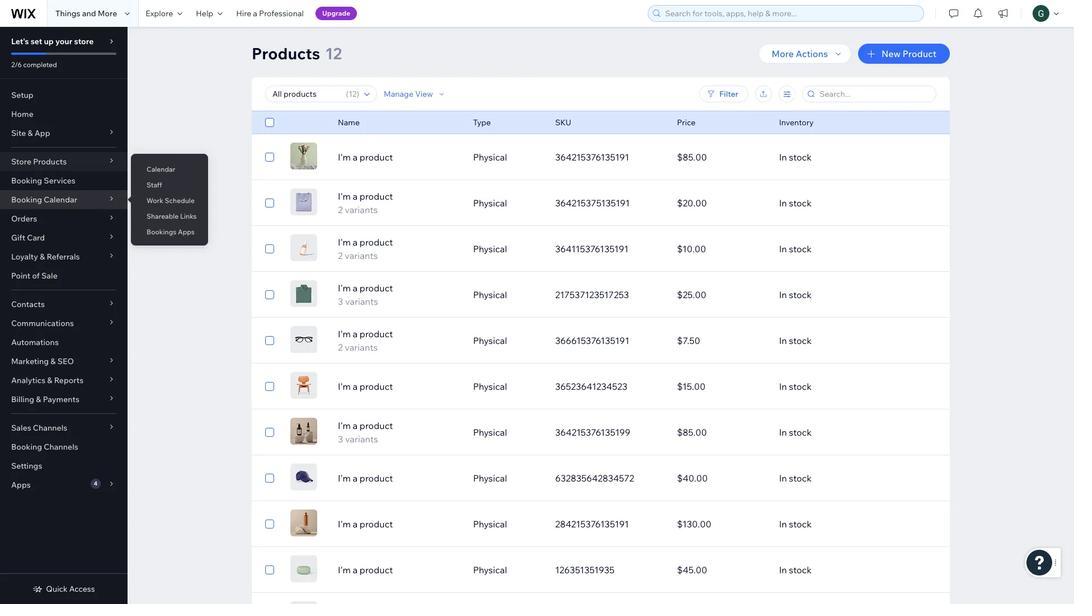 Task type: describe. For each thing, give the bounding box(es) containing it.
3 for 364215376135199
[[338, 434, 343, 445]]

home
[[11, 109, 33, 119]]

7 i'm from the top
[[338, 420, 351, 431]]

filter
[[720, 89, 739, 99]]

sales channels button
[[0, 419, 128, 438]]

in stock link for 36523641234523
[[773, 373, 895, 400]]

4
[[94, 480, 97, 487]]

analytics & reports
[[11, 376, 83, 386]]

& for loyalty
[[40, 252, 45, 262]]

i'm a product 2 variants for 366615376135191
[[338, 329, 393, 353]]

in for 632835642834572
[[779, 473, 787, 484]]

& for marketing
[[51, 356, 56, 367]]

i'm a product 2 variants for 364115376135191
[[338, 237, 393, 261]]

8 product from the top
[[360, 473, 393, 484]]

366615376135191 link
[[549, 327, 671, 354]]

calendar inside 'link'
[[147, 165, 175, 173]]

2/6
[[11, 60, 22, 69]]

i'm a product for 284215376135191
[[338, 519, 393, 530]]

manage view
[[384, 89, 433, 99]]

automations link
[[0, 333, 128, 352]]

$10.00
[[677, 243, 706, 255]]

contacts button
[[0, 295, 128, 314]]

in for 36523641234523
[[779, 381, 787, 392]]

2/6 completed
[[11, 60, 57, 69]]

contacts
[[11, 299, 45, 309]]

in for 364215375135191
[[779, 198, 787, 209]]

let's set up your store
[[11, 36, 94, 46]]

access
[[69, 584, 95, 594]]

stock for 364215375135191
[[789, 198, 812, 209]]

booking channels link
[[0, 438, 128, 457]]

in stock link for 364215375135191
[[773, 190, 895, 217]]

$85.00 for 364215376135199
[[677, 427, 707, 438]]

stock for 364215376135191
[[789, 152, 812, 163]]

5 product from the top
[[360, 329, 393, 340]]

view
[[415, 89, 433, 99]]

inventory
[[779, 118, 814, 128]]

i'm a product 2 variants for 364215375135191
[[338, 191, 393, 215]]

bookings apps link
[[131, 223, 208, 242]]

hire a professional
[[236, 8, 304, 18]]

things and more
[[55, 8, 117, 18]]

i'm a product link for 36523641234523
[[331, 380, 467, 393]]

in for 366615376135191
[[779, 335, 787, 346]]

billing & payments
[[11, 395, 79, 405]]

point of sale
[[11, 271, 58, 281]]

communications button
[[0, 314, 128, 333]]

work schedule link
[[131, 191, 208, 210]]

orders button
[[0, 209, 128, 228]]

physical for 217537123517253
[[473, 289, 507, 301]]

home link
[[0, 105, 128, 124]]

in stock for 284215376135191
[[779, 519, 812, 530]]

calendar inside popup button
[[44, 195, 77, 205]]

work schedule
[[147, 196, 195, 205]]

$7.50
[[677, 335, 701, 346]]

in stock link for 217537123517253
[[773, 281, 895, 308]]

i'm a product for 36523641234523
[[338, 381, 393, 392]]

physical for 126351351935
[[473, 565, 507, 576]]

physical link for 126351351935
[[467, 557, 549, 584]]

1 i'm from the top
[[338, 152, 351, 163]]

booking services
[[11, 176, 75, 186]]

in stock for 364215375135191
[[779, 198, 812, 209]]

channels for sales channels
[[33, 423, 67, 433]]

physical link for 364215375135191
[[467, 190, 549, 217]]

set
[[31, 36, 42, 46]]

in stock link for 364215376135199
[[773, 419, 895, 446]]

products inside store products dropdown button
[[33, 157, 67, 167]]

point
[[11, 271, 30, 281]]

$25.00 link
[[671, 281, 773, 308]]

marketing & seo
[[11, 356, 74, 367]]

apps inside sidebar element
[[11, 480, 31, 490]]

variants for 217537123517253
[[345, 296, 378, 307]]

7 product from the top
[[360, 420, 393, 431]]

manage
[[384, 89, 414, 99]]

in stock for 364215376135199
[[779, 427, 812, 438]]

bookings apps
[[147, 228, 195, 236]]

2 i'm from the top
[[338, 191, 351, 202]]

in for 284215376135191
[[779, 519, 787, 530]]

$20.00
[[677, 198, 707, 209]]

$10.00 link
[[671, 236, 773, 262]]

in stock for 366615376135191
[[779, 335, 812, 346]]

upgrade button
[[316, 7, 357, 20]]

0 vertical spatial products
[[252, 44, 320, 63]]

store
[[11, 157, 31, 167]]

)
[[357, 89, 359, 99]]

booking services link
[[0, 171, 128, 190]]

in for 364115376135191
[[779, 243, 787, 255]]

364215375135191
[[555, 198, 630, 209]]

i'm a product for 364215376135191
[[338, 152, 393, 163]]

sku
[[555, 118, 571, 128]]

& for billing
[[36, 395, 41, 405]]

2 for 364215375135191
[[338, 204, 343, 215]]

staff
[[147, 181, 162, 189]]

9 product from the top
[[360, 519, 393, 530]]

in stock link for 366615376135191
[[773, 327, 895, 354]]

new product
[[882, 48, 937, 59]]

communications
[[11, 318, 74, 329]]

2 for 364115376135191
[[338, 250, 343, 261]]

seo
[[57, 356, 74, 367]]

stock for 632835642834572
[[789, 473, 812, 484]]

stock for 364115376135191
[[789, 243, 812, 255]]

in stock link for 364215376135191
[[773, 144, 895, 171]]

364215376135199
[[555, 427, 631, 438]]

physical link for 364215376135191
[[467, 144, 549, 171]]

in stock link for 284215376135191
[[773, 511, 895, 538]]

physical for 364215376135191
[[473, 152, 507, 163]]

actions
[[796, 48, 828, 59]]

$20.00 link
[[671, 190, 773, 217]]

in stock for 632835642834572
[[779, 473, 812, 484]]

filter button
[[700, 86, 749, 102]]

$85.00 link for 364215376135199
[[671, 419, 773, 446]]

$130.00 link
[[671, 511, 773, 538]]

booking channels
[[11, 442, 78, 452]]

in for 126351351935
[[779, 565, 787, 576]]

booking for booking services
[[11, 176, 42, 186]]

1 horizontal spatial apps
[[178, 228, 195, 236]]

in stock for 217537123517253
[[779, 289, 812, 301]]

quick access
[[46, 584, 95, 594]]

217537123517253 link
[[549, 281, 671, 308]]

physical for 364215376135199
[[473, 427, 507, 438]]

physical link for 364215376135199
[[467, 419, 549, 446]]

automations
[[11, 337, 59, 348]]

in stock link for 126351351935
[[773, 557, 895, 584]]

variants for 366615376135191
[[345, 342, 378, 353]]

sales
[[11, 423, 31, 433]]

store products button
[[0, 152, 128, 171]]

i'm a product link for 364215376135191
[[331, 151, 467, 164]]

quick access button
[[33, 584, 95, 594]]

quick
[[46, 584, 68, 594]]

( 12 )
[[346, 89, 359, 99]]

in stock for 364115376135191
[[779, 243, 812, 255]]

i'm a product for 632835642834572
[[338, 473, 393, 484]]

stock for 284215376135191
[[789, 519, 812, 530]]

in stock for 364215376135191
[[779, 152, 812, 163]]

6 i'm from the top
[[338, 381, 351, 392]]

36523641234523 link
[[549, 373, 671, 400]]

$40.00
[[677, 473, 708, 484]]

store
[[74, 36, 94, 46]]

in stock link for 632835642834572
[[773, 465, 895, 492]]

professional
[[259, 8, 304, 18]]



Task type: locate. For each thing, give the bounding box(es) containing it.
10 i'm from the top
[[338, 565, 351, 576]]

channels inside popup button
[[33, 423, 67, 433]]

i'm a product 3 variants for 364215376135199
[[338, 420, 393, 445]]

217537123517253
[[555, 289, 629, 301]]

3 physical from the top
[[473, 243, 507, 255]]

1 vertical spatial $85.00
[[677, 427, 707, 438]]

in stock for 126351351935
[[779, 565, 812, 576]]

physical link for 632835642834572
[[467, 465, 549, 492]]

more
[[98, 8, 117, 18], [772, 48, 794, 59]]

1 2 from the top
[[338, 204, 343, 215]]

1 vertical spatial channels
[[44, 442, 78, 452]]

364215376135191
[[555, 152, 629, 163]]

calendar up staff
[[147, 165, 175, 173]]

in for 364215376135199
[[779, 427, 787, 438]]

loyalty
[[11, 252, 38, 262]]

price
[[677, 118, 696, 128]]

6 physical from the top
[[473, 381, 507, 392]]

5 physical link from the top
[[467, 327, 549, 354]]

stock for 366615376135191
[[789, 335, 812, 346]]

sidebar element
[[0, 27, 128, 604]]

4 i'm from the top
[[338, 283, 351, 294]]

more inside dropdown button
[[772, 48, 794, 59]]

point of sale link
[[0, 266, 128, 285]]

1 $85.00 from the top
[[677, 152, 707, 163]]

1 vertical spatial 2
[[338, 250, 343, 261]]

6 in stock link from the top
[[773, 373, 895, 400]]

3 physical link from the top
[[467, 236, 549, 262]]

9 in from the top
[[779, 519, 787, 530]]

apps
[[178, 228, 195, 236], [11, 480, 31, 490]]

type
[[473, 118, 491, 128]]

364215376135199 link
[[549, 419, 671, 446]]

stock for 36523641234523
[[789, 381, 812, 392]]

6 stock from the top
[[789, 381, 812, 392]]

marketing
[[11, 356, 49, 367]]

2 2 from the top
[[338, 250, 343, 261]]

things
[[55, 8, 80, 18]]

2 booking from the top
[[11, 195, 42, 205]]

364215375135191 link
[[549, 190, 671, 217]]

new product button
[[858, 44, 950, 64]]

1 horizontal spatial calendar
[[147, 165, 175, 173]]

Search... field
[[816, 86, 933, 102]]

analytics
[[11, 376, 45, 386]]

hire a professional link
[[230, 0, 311, 27]]

booking calendar button
[[0, 190, 128, 209]]

physical for 632835642834572
[[473, 473, 507, 484]]

product
[[360, 152, 393, 163], [360, 191, 393, 202], [360, 237, 393, 248], [360, 283, 393, 294], [360, 329, 393, 340], [360, 381, 393, 392], [360, 420, 393, 431], [360, 473, 393, 484], [360, 519, 393, 530], [360, 565, 393, 576]]

physical for 366615376135191
[[473, 335, 507, 346]]

36523641234523
[[555, 381, 628, 392]]

4 in stock link from the top
[[773, 281, 895, 308]]

booking inside popup button
[[11, 195, 42, 205]]

$85.00 for 364215376135191
[[677, 152, 707, 163]]

364115376135191
[[555, 243, 629, 255]]

4 stock from the top
[[789, 289, 812, 301]]

3 i'm a product link from the top
[[331, 472, 467, 485]]

10 physical link from the top
[[467, 557, 549, 584]]

sales channels
[[11, 423, 67, 433]]

2 i'm a product from the top
[[338, 381, 393, 392]]

schedule
[[165, 196, 195, 205]]

None checkbox
[[265, 116, 274, 129], [265, 196, 274, 210], [265, 242, 274, 256], [265, 334, 274, 348], [265, 380, 274, 393], [265, 426, 274, 439], [265, 564, 274, 577], [265, 116, 274, 129], [265, 196, 274, 210], [265, 242, 274, 256], [265, 334, 274, 348], [265, 380, 274, 393], [265, 426, 274, 439], [265, 564, 274, 577]]

3 product from the top
[[360, 237, 393, 248]]

2 vertical spatial 2
[[338, 342, 343, 353]]

i'm a product 2 variants
[[338, 191, 393, 215], [338, 237, 393, 261], [338, 329, 393, 353]]

1 in stock link from the top
[[773, 144, 895, 171]]

7 in stock link from the top
[[773, 419, 895, 446]]

3 i'm from the top
[[338, 237, 351, 248]]

in
[[779, 152, 787, 163], [779, 198, 787, 209], [779, 243, 787, 255], [779, 289, 787, 301], [779, 335, 787, 346], [779, 381, 787, 392], [779, 427, 787, 438], [779, 473, 787, 484], [779, 519, 787, 530], [779, 565, 787, 576]]

$85.00 up '$40.00'
[[677, 427, 707, 438]]

5 variants from the top
[[345, 434, 378, 445]]

& left 'seo'
[[51, 356, 56, 367]]

4 physical link from the top
[[467, 281, 549, 308]]

7 in from the top
[[779, 427, 787, 438]]

stock for 126351351935
[[789, 565, 812, 576]]

sale
[[41, 271, 58, 281]]

bookings
[[147, 228, 176, 236]]

0 vertical spatial apps
[[178, 228, 195, 236]]

5 in from the top
[[779, 335, 787, 346]]

3 2 from the top
[[338, 342, 343, 353]]

3 in stock from the top
[[779, 243, 812, 255]]

& for analytics
[[47, 376, 52, 386]]

10 stock from the top
[[789, 565, 812, 576]]

3 i'm a product 2 variants from the top
[[338, 329, 393, 353]]

variants
[[345, 204, 378, 215], [345, 250, 378, 261], [345, 296, 378, 307], [345, 342, 378, 353], [345, 434, 378, 445]]

0 vertical spatial channels
[[33, 423, 67, 433]]

$85.00
[[677, 152, 707, 163], [677, 427, 707, 438]]

3 stock from the top
[[789, 243, 812, 255]]

1 vertical spatial 12
[[349, 89, 357, 99]]

Unsaved view field
[[269, 86, 343, 102]]

in stock link for 364115376135191
[[773, 236, 895, 262]]

$85.00 link for 364215376135191
[[671, 144, 773, 171]]

reports
[[54, 376, 83, 386]]

$25.00
[[677, 289, 707, 301]]

physical link for 284215376135191
[[467, 511, 549, 538]]

1 physical link from the top
[[467, 144, 549, 171]]

2 product from the top
[[360, 191, 393, 202]]

of
[[32, 271, 40, 281]]

2 variants from the top
[[345, 250, 378, 261]]

booking for booking calendar
[[11, 195, 42, 205]]

i'm a product link for 284215376135191
[[331, 518, 467, 531]]

1 vertical spatial i'm a product 2 variants
[[338, 237, 393, 261]]

6 in stock from the top
[[779, 381, 812, 392]]

4 in from the top
[[779, 289, 787, 301]]

2 in stock from the top
[[779, 198, 812, 209]]

& for site
[[28, 128, 33, 138]]

in for 217537123517253
[[779, 289, 787, 301]]

more actions button
[[759, 44, 852, 64]]

4 i'm a product from the top
[[338, 519, 393, 530]]

variants for 364115376135191
[[345, 250, 378, 261]]

None checkbox
[[265, 151, 274, 164], [265, 288, 274, 302], [265, 472, 274, 485], [265, 518, 274, 531], [265, 151, 274, 164], [265, 288, 274, 302], [265, 472, 274, 485], [265, 518, 274, 531]]

12
[[325, 44, 342, 63], [349, 89, 357, 99]]

& right "loyalty"
[[40, 252, 45, 262]]

3 in stock link from the top
[[773, 236, 895, 262]]

2 vertical spatial i'm a product 2 variants
[[338, 329, 393, 353]]

$85.00 down price
[[677, 152, 707, 163]]

$85.00 link up $20.00 link
[[671, 144, 773, 171]]

1 vertical spatial apps
[[11, 480, 31, 490]]

Search for tools, apps, help & more... field
[[662, 6, 921, 21]]

3 in from the top
[[779, 243, 787, 255]]

& right the site
[[28, 128, 33, 138]]

7 physical link from the top
[[467, 419, 549, 446]]

364215376135191 link
[[549, 144, 671, 171]]

channels up booking channels
[[33, 423, 67, 433]]

1 physical from the top
[[473, 152, 507, 163]]

2 stock from the top
[[789, 198, 812, 209]]

& inside 'popup button'
[[40, 252, 45, 262]]

7 physical from the top
[[473, 427, 507, 438]]

0 vertical spatial i'm a product 3 variants
[[338, 283, 393, 307]]

booking calendar
[[11, 195, 77, 205]]

1 vertical spatial booking
[[11, 195, 42, 205]]

7 stock from the top
[[789, 427, 812, 438]]

0 vertical spatial more
[[98, 8, 117, 18]]

2 physical link from the top
[[467, 190, 549, 217]]

2 in from the top
[[779, 198, 787, 209]]

8 physical from the top
[[473, 473, 507, 484]]

1 vertical spatial $85.00 link
[[671, 419, 773, 446]]

2 i'm a product 3 variants from the top
[[338, 420, 393, 445]]

stock
[[789, 152, 812, 163], [789, 198, 812, 209], [789, 243, 812, 255], [789, 289, 812, 301], [789, 335, 812, 346], [789, 381, 812, 392], [789, 427, 812, 438], [789, 473, 812, 484], [789, 519, 812, 530], [789, 565, 812, 576]]

channels down sales channels popup button
[[44, 442, 78, 452]]

i'm
[[338, 152, 351, 163], [338, 191, 351, 202], [338, 237, 351, 248], [338, 283, 351, 294], [338, 329, 351, 340], [338, 381, 351, 392], [338, 420, 351, 431], [338, 473, 351, 484], [338, 519, 351, 530], [338, 565, 351, 576]]

up
[[44, 36, 54, 46]]

0 vertical spatial calendar
[[147, 165, 175, 173]]

1 vertical spatial i'm a product 3 variants
[[338, 420, 393, 445]]

$85.00 link
[[671, 144, 773, 171], [671, 419, 773, 446]]

0 horizontal spatial 12
[[325, 44, 342, 63]]

5 in stock link from the top
[[773, 327, 895, 354]]

products
[[252, 44, 320, 63], [33, 157, 67, 167]]

gift card
[[11, 233, 45, 243]]

products down professional
[[252, 44, 320, 63]]

site & app
[[11, 128, 50, 138]]

632835642834572
[[555, 473, 634, 484]]

12 up name
[[349, 89, 357, 99]]

0 vertical spatial $85.00 link
[[671, 144, 773, 171]]

booking down store
[[11, 176, 42, 186]]

8 in stock from the top
[[779, 473, 812, 484]]

0 vertical spatial 2
[[338, 204, 343, 215]]

5 i'm from the top
[[338, 329, 351, 340]]

6 in from the top
[[779, 381, 787, 392]]

shareable links link
[[131, 207, 208, 226]]

9 i'm from the top
[[338, 519, 351, 530]]

1 product from the top
[[360, 152, 393, 163]]

126351351935
[[555, 565, 615, 576]]

$45.00
[[677, 565, 707, 576]]

4 i'm a product link from the top
[[331, 518, 467, 531]]

8 i'm from the top
[[338, 473, 351, 484]]

1 vertical spatial products
[[33, 157, 67, 167]]

4 product from the top
[[360, 283, 393, 294]]

10 in from the top
[[779, 565, 787, 576]]

2 $85.00 from the top
[[677, 427, 707, 438]]

app
[[35, 128, 50, 138]]

booking up orders
[[11, 195, 42, 205]]

i'm a product 3 variants for 217537123517253
[[338, 283, 393, 307]]

i'm a product
[[338, 152, 393, 163], [338, 381, 393, 392], [338, 473, 393, 484], [338, 519, 393, 530], [338, 565, 393, 576]]

setup
[[11, 90, 33, 100]]

variants for 364215375135191
[[345, 204, 378, 215]]

& right billing
[[36, 395, 41, 405]]

1 horizontal spatial products
[[252, 44, 320, 63]]

1 in from the top
[[779, 152, 787, 163]]

2 i'm a product link from the top
[[331, 380, 467, 393]]

1 i'm a product from the top
[[338, 152, 393, 163]]

1 horizontal spatial more
[[772, 48, 794, 59]]

physical link for 366615376135191
[[467, 327, 549, 354]]

referrals
[[47, 252, 80, 262]]

your
[[55, 36, 72, 46]]

0 horizontal spatial apps
[[11, 480, 31, 490]]

in for 364215376135191
[[779, 152, 787, 163]]

$130.00
[[677, 519, 712, 530]]

$15.00
[[677, 381, 706, 392]]

0 horizontal spatial more
[[98, 8, 117, 18]]

10 in stock from the top
[[779, 565, 812, 576]]

12 for products 12
[[325, 44, 342, 63]]

1 horizontal spatial 12
[[349, 89, 357, 99]]

physical link for 217537123517253
[[467, 281, 549, 308]]

calendar down "services"
[[44, 195, 77, 205]]

10 in stock link from the top
[[773, 557, 895, 584]]

variants for 364215376135199
[[345, 434, 378, 445]]

physical link
[[467, 144, 549, 171], [467, 190, 549, 217], [467, 236, 549, 262], [467, 281, 549, 308], [467, 327, 549, 354], [467, 373, 549, 400], [467, 419, 549, 446], [467, 465, 549, 492], [467, 511, 549, 538], [467, 557, 549, 584]]

in stock for 36523641234523
[[779, 381, 812, 392]]

2 3 from the top
[[338, 434, 343, 445]]

2 i'm a product 2 variants from the top
[[338, 237, 393, 261]]

0 vertical spatial $85.00
[[677, 152, 707, 163]]

payments
[[43, 395, 79, 405]]

12 for ( 12 )
[[349, 89, 357, 99]]

site
[[11, 128, 26, 138]]

1 $85.00 link from the top
[[671, 144, 773, 171]]

2 $85.00 link from the top
[[671, 419, 773, 446]]

12 down the upgrade button
[[325, 44, 342, 63]]

channels for booking channels
[[44, 442, 78, 452]]

i'm a product for 126351351935
[[338, 565, 393, 576]]

632835642834572 link
[[549, 465, 671, 492]]

physical for 36523641234523
[[473, 381, 507, 392]]

3 variants from the top
[[345, 296, 378, 307]]

0 horizontal spatial calendar
[[44, 195, 77, 205]]

apps down links
[[178, 228, 195, 236]]

more left actions
[[772, 48, 794, 59]]

i'm a product link for 126351351935
[[331, 564, 467, 577]]

physical
[[473, 152, 507, 163], [473, 198, 507, 209], [473, 243, 507, 255], [473, 289, 507, 301], [473, 335, 507, 346], [473, 381, 507, 392], [473, 427, 507, 438], [473, 473, 507, 484], [473, 519, 507, 530], [473, 565, 507, 576]]

store products
[[11, 157, 67, 167]]

channels
[[33, 423, 67, 433], [44, 442, 78, 452]]

1 vertical spatial more
[[772, 48, 794, 59]]

1 in stock from the top
[[779, 152, 812, 163]]

9 in stock from the top
[[779, 519, 812, 530]]

calendar
[[147, 165, 175, 173], [44, 195, 77, 205]]

physical link for 36523641234523
[[467, 373, 549, 400]]

more actions
[[772, 48, 828, 59]]

$45.00 link
[[671, 557, 773, 584]]

product
[[903, 48, 937, 59]]

0 vertical spatial i'm a product 2 variants
[[338, 191, 393, 215]]

billing & payments button
[[0, 390, 128, 409]]

2 vertical spatial booking
[[11, 442, 42, 452]]

6 physical link from the top
[[467, 373, 549, 400]]

loyalty & referrals button
[[0, 247, 128, 266]]

1 i'm a product link from the top
[[331, 151, 467, 164]]

1 booking from the top
[[11, 176, 42, 186]]

2 for 366615376135191
[[338, 342, 343, 353]]

booking up settings
[[11, 442, 42, 452]]

i'm a product link
[[331, 151, 467, 164], [331, 380, 467, 393], [331, 472, 467, 485], [331, 518, 467, 531], [331, 564, 467, 577]]

5 physical from the top
[[473, 335, 507, 346]]

(
[[346, 89, 349, 99]]

loyalty & referrals
[[11, 252, 80, 262]]

1 3 from the top
[[338, 296, 343, 307]]

3 i'm a product from the top
[[338, 473, 393, 484]]

stock for 364215376135199
[[789, 427, 812, 438]]

0 vertical spatial 12
[[325, 44, 342, 63]]

stock for 217537123517253
[[789, 289, 812, 301]]

physical link for 364115376135191
[[467, 236, 549, 262]]

5 stock from the top
[[789, 335, 812, 346]]

0 vertical spatial booking
[[11, 176, 42, 186]]

physical for 364115376135191
[[473, 243, 507, 255]]

4 physical from the top
[[473, 289, 507, 301]]

2 in stock link from the top
[[773, 190, 895, 217]]

& left reports
[[47, 376, 52, 386]]

10 physical from the top
[[473, 565, 507, 576]]

products up booking services
[[33, 157, 67, 167]]

8 in from the top
[[779, 473, 787, 484]]

3 booking from the top
[[11, 442, 42, 452]]

$15.00 link
[[671, 373, 773, 400]]

booking for booking channels
[[11, 442, 42, 452]]

$40.00 link
[[671, 465, 773, 492]]

links
[[180, 212, 197, 220]]

7 in stock from the top
[[779, 427, 812, 438]]

0 horizontal spatial products
[[33, 157, 67, 167]]

help button
[[189, 0, 230, 27]]

3 for 217537123517253
[[338, 296, 343, 307]]

card
[[27, 233, 45, 243]]

6 product from the top
[[360, 381, 393, 392]]

i'm a product link for 632835642834572
[[331, 472, 467, 485]]

1 i'm a product 3 variants from the top
[[338, 283, 393, 307]]

shareable links
[[147, 212, 197, 220]]

1 vertical spatial 3
[[338, 434, 343, 445]]

1 vertical spatial calendar
[[44, 195, 77, 205]]

5 in stock from the top
[[779, 335, 812, 346]]

$85.00 link down $15.00 link
[[671, 419, 773, 446]]

gift
[[11, 233, 25, 243]]

physical for 364215375135191
[[473, 198, 507, 209]]

apps down settings
[[11, 480, 31, 490]]

5 i'm a product from the top
[[338, 565, 393, 576]]

9 in stock link from the top
[[773, 511, 895, 538]]

5 i'm a product link from the top
[[331, 564, 467, 577]]

2 physical from the top
[[473, 198, 507, 209]]

marketing & seo button
[[0, 352, 128, 371]]

10 product from the top
[[360, 565, 393, 576]]

4 in stock from the top
[[779, 289, 812, 301]]

physical for 284215376135191
[[473, 519, 507, 530]]

more right and
[[98, 8, 117, 18]]

0 vertical spatial 3
[[338, 296, 343, 307]]



Task type: vqa. For each thing, say whether or not it's contained in the screenshot.
1st variants from the top
yes



